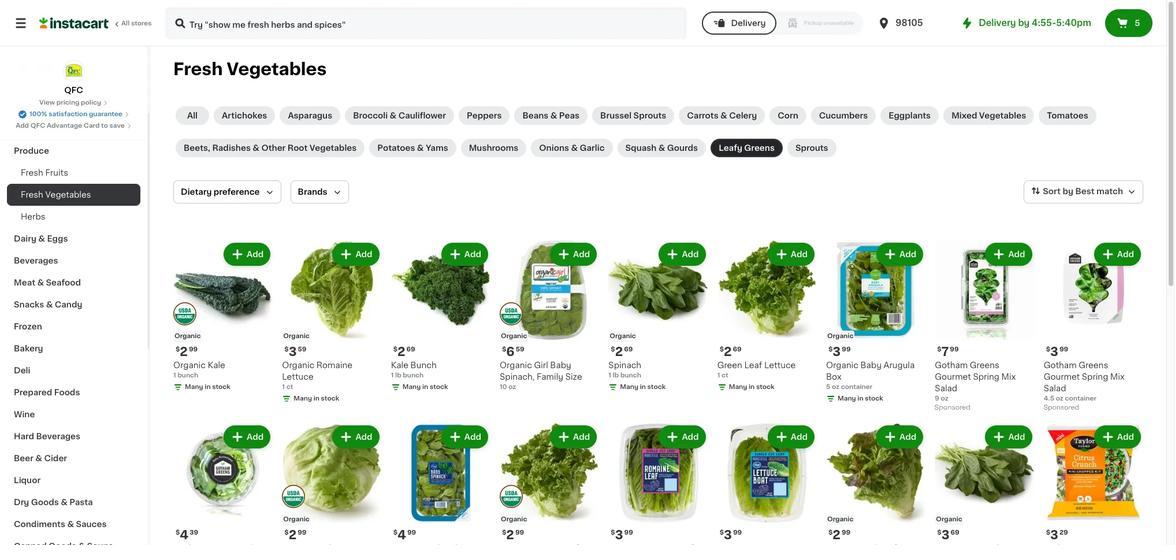 Task type: describe. For each thing, give the bounding box(es) containing it.
view pricing policy link
[[39, 98, 108, 108]]

sprouts link
[[788, 139, 837, 157]]

asparagus link
[[280, 106, 341, 125]]

in for kale
[[205, 384, 211, 390]]

& for meat & seafood
[[37, 279, 44, 287]]

many for kale
[[185, 384, 203, 390]]

69 for kale
[[407, 346, 415, 353]]

foods
[[54, 388, 80, 397]]

snacks & candy
[[14, 301, 82, 309]]

wine link
[[7, 403, 140, 425]]

potatoes & yams
[[378, 144, 448, 152]]

all stores
[[121, 20, 152, 27]]

onions & garlic link
[[531, 139, 613, 157]]

other
[[261, 144, 286, 152]]

fresh for fresh fruits
[[21, 191, 43, 199]]

cucumbers link
[[811, 106, 876, 125]]

gourmet for 3
[[1044, 373, 1080, 381]]

in for bunch
[[423, 384, 428, 390]]

beer
[[14, 454, 33, 462]]

98105
[[896, 18, 924, 27]]

girl
[[534, 361, 548, 370]]

kale bunch 1 lb bunch
[[391, 361, 437, 379]]

root
[[288, 144, 308, 152]]

in for leaf
[[749, 384, 755, 390]]

greens for 7
[[970, 361, 1000, 370]]

Search field
[[166, 8, 686, 38]]

0 vertical spatial sprouts
[[634, 112, 667, 120]]

vegetables right mixed
[[980, 112, 1027, 120]]

7
[[942, 346, 949, 358]]

all for all
[[187, 112, 198, 120]]

1 inside spinach 1 lb bunch
[[609, 372, 612, 379]]

all link
[[176, 106, 209, 125]]

seafood
[[46, 279, 81, 287]]

99 inside $ 7 99
[[950, 346, 959, 353]]

lettuce for 2
[[765, 361, 796, 370]]

product group containing 7
[[935, 240, 1035, 414]]

tomatoes link
[[1039, 106, 1097, 125]]

recipes link
[[7, 96, 140, 118]]

eggplants
[[889, 112, 931, 120]]

$ 3 29
[[1047, 529, 1068, 541]]

& left pasta
[[61, 498, 68, 506]]

sponsored badge image for 3
[[1044, 405, 1079, 411]]

stock for baby
[[865, 396, 884, 402]]

organic inside organic baby arugula box 5 oz container
[[827, 361, 859, 370]]

by for delivery
[[1019, 18, 1030, 27]]

potatoes & yams link
[[370, 139, 456, 157]]

organic romaine lettuce 1 ct
[[282, 361, 353, 390]]

5 inside button
[[1135, 19, 1141, 27]]

Best match Sort by field
[[1024, 180, 1144, 203]]

spinach,
[[500, 373, 535, 381]]

stores
[[131, 20, 152, 27]]

many for 1
[[620, 384, 639, 390]]

brussel sprouts link
[[593, 106, 675, 125]]

hard beverages link
[[7, 425, 140, 447]]

prepared foods link
[[7, 381, 140, 403]]

leafy
[[719, 144, 743, 152]]

produce
[[14, 147, 49, 155]]

kale inside kale bunch 1 lb bunch
[[391, 361, 409, 370]]

69 inside '$ 3 69'
[[951, 529, 960, 536]]

in for romaine
[[314, 396, 320, 402]]

radishes
[[212, 144, 251, 152]]

dietary preference
[[181, 188, 260, 196]]

69 for spinach
[[624, 346, 633, 353]]

$ inside $ 6 59
[[502, 346, 507, 353]]

beans
[[523, 112, 549, 120]]

container inside organic baby arugula box 5 oz container
[[841, 384, 873, 390]]

$ 7 99
[[938, 346, 959, 358]]

in for 1
[[640, 384, 646, 390]]

many in stock for leaf
[[729, 384, 775, 390]]

$ 6 59
[[502, 346, 525, 358]]

& for condiments & sauces
[[67, 520, 74, 528]]

delivery button
[[703, 12, 777, 35]]

arugula
[[884, 361, 915, 370]]

beets, radishes & other root vegetables
[[184, 144, 357, 152]]

view
[[39, 99, 55, 106]]

carrots & celery
[[687, 112, 757, 120]]

& for beans & peas
[[551, 112, 557, 120]]

salad for 7
[[935, 385, 958, 393]]

prepared
[[14, 388, 52, 397]]

4 for $ 4 99
[[398, 529, 406, 541]]

1 inside green leaf lettuce 1 ct
[[718, 372, 720, 379]]

vegetables right root
[[310, 144, 357, 152]]

hard beverages
[[14, 432, 80, 440]]

pasta
[[69, 498, 93, 506]]

stock for 1
[[648, 384, 666, 390]]

bakery
[[14, 344, 43, 353]]

5 button
[[1106, 9, 1153, 37]]

mushrooms
[[469, 144, 519, 152]]

mixed
[[952, 112, 978, 120]]

& for dairy & eggs
[[38, 235, 45, 243]]

yams
[[426, 144, 448, 152]]

leafy greens
[[719, 144, 775, 152]]

mix for 3
[[1111, 373, 1125, 381]]

beverages inside hard beverages 'link'
[[36, 432, 80, 440]]

many in stock for bunch
[[403, 384, 448, 390]]

many in stock for kale
[[185, 384, 231, 390]]

gourds
[[667, 144, 698, 152]]

save
[[110, 123, 125, 129]]

$ 4 99
[[393, 529, 416, 541]]

1 inside kale bunch 1 lb bunch
[[391, 372, 394, 379]]

organic kale 1 bunch
[[173, 361, 225, 379]]

fresh fruits link
[[7, 162, 140, 184]]

lb inside kale bunch 1 lb bunch
[[395, 372, 401, 379]]

sponsored badge image for 7
[[935, 404, 970, 411]]

view pricing policy
[[39, 99, 101, 106]]

lettuce for 3
[[282, 373, 314, 381]]

onions & garlic
[[539, 144, 605, 152]]

snacks
[[14, 301, 44, 309]]

gotham for 3
[[1044, 361, 1077, 370]]

mix for 7
[[1002, 373, 1016, 381]]

0 vertical spatial fresh
[[173, 61, 223, 77]]

oz for 6
[[509, 384, 516, 390]]

corn link
[[770, 106, 807, 125]]

organic baby arugula box 5 oz container
[[827, 361, 915, 390]]

bunch inside kale bunch 1 lb bunch
[[403, 372, 424, 379]]

baby inside organic girl baby spinach, family size 10 oz
[[550, 361, 572, 370]]

card
[[84, 123, 100, 129]]

1 vertical spatial fresh vegetables
[[21, 191, 91, 199]]

qfc logo image
[[63, 60, 85, 82]]

oz inside organic baby arugula box 5 oz container
[[832, 384, 840, 390]]

10
[[500, 384, 507, 390]]

carrots
[[687, 112, 719, 120]]

99 inside $ 4 99
[[407, 529, 416, 536]]

& for snacks & candy
[[46, 301, 53, 309]]

& for beer & cider
[[35, 454, 42, 462]]

1 horizontal spatial fresh vegetables
[[173, 61, 327, 77]]

lists
[[32, 62, 52, 70]]

green leaf lettuce 1 ct
[[718, 361, 796, 379]]

broccoli & cauliflower
[[353, 112, 446, 120]]

6
[[507, 346, 515, 358]]

policy
[[81, 99, 101, 106]]

hard
[[14, 432, 34, 440]]

qfc link
[[63, 60, 85, 96]]

it
[[51, 39, 56, 47]]

best match
[[1076, 187, 1124, 195]]

item badge image
[[173, 302, 197, 325]]

many in stock for romaine
[[294, 396, 339, 402]]

service type group
[[703, 12, 864, 35]]

100% satisfaction guarantee button
[[18, 108, 129, 119]]

beverages link
[[7, 250, 140, 272]]

fresh for produce
[[21, 169, 43, 177]]

organic girl baby spinach, family size 10 oz
[[500, 361, 582, 390]]

& for squash & gourds
[[659, 144, 666, 152]]

0 vertical spatial qfc
[[64, 86, 83, 94]]

bakery link
[[7, 338, 140, 360]]

kale inside organic kale 1 bunch
[[208, 361, 225, 370]]

beverages inside beverages link
[[14, 257, 58, 265]]

29
[[1060, 529, 1068, 536]]

beans & peas
[[523, 112, 580, 120]]

container inside gotham greens gourmet spring mix salad 4.5 oz container
[[1066, 396, 1097, 402]]

ct for 3
[[287, 384, 293, 390]]

all for all stores
[[121, 20, 130, 27]]

gourmet for 7
[[935, 373, 972, 381]]

dairy
[[14, 235, 36, 243]]

gotham for 7
[[935, 361, 968, 370]]

spring for 7
[[974, 373, 1000, 381]]

organic inside organic romaine lettuce 1 ct
[[282, 361, 315, 370]]

squash
[[626, 144, 657, 152]]



Task type: vqa. For each thing, say whether or not it's contained in the screenshot.
3.7 mi Pickup ready in 45 min
no



Task type: locate. For each thing, give the bounding box(es) containing it.
bunch inside spinach 1 lb bunch
[[621, 372, 641, 379]]

0 horizontal spatial gourmet
[[935, 373, 972, 381]]

1 horizontal spatial sponsored badge image
[[1044, 405, 1079, 411]]

1 inside organic romaine lettuce 1 ct
[[282, 384, 285, 390]]

ct inside green leaf lettuce 1 ct
[[722, 372, 729, 379]]

gourmet inside gotham greens gourmet spring mix salad 4.5 oz container
[[1044, 373, 1080, 381]]

thanksgiving
[[14, 125, 69, 133]]

guarantee
[[89, 111, 122, 117]]

0 vertical spatial beverages
[[14, 257, 58, 265]]

deli link
[[7, 360, 140, 381]]

buy
[[32, 39, 49, 47]]

qfc up view pricing policy link
[[64, 86, 83, 94]]

4 for $ 4 39
[[180, 529, 189, 541]]

add qfc advantage card to save
[[16, 123, 125, 129]]

1 mix from the left
[[1002, 373, 1016, 381]]

1 horizontal spatial sprouts
[[796, 144, 829, 152]]

lb inside spinach 1 lb bunch
[[613, 372, 619, 379]]

add qfc advantage card to save link
[[16, 121, 132, 131]]

2 gourmet from the left
[[1044, 373, 1080, 381]]

salad up '4.5'
[[1044, 385, 1067, 393]]

$ 2 69 for spinach
[[611, 346, 633, 358]]

0 horizontal spatial $ 2 69
[[393, 346, 415, 358]]

2 horizontal spatial $ 2 69
[[720, 346, 742, 358]]

bunch
[[178, 372, 198, 379], [621, 372, 641, 379], [403, 372, 424, 379]]

many for bunch
[[403, 384, 421, 390]]

& inside "link"
[[721, 112, 728, 120]]

item badge image inside product group
[[500, 302, 523, 325]]

4
[[180, 529, 189, 541], [398, 529, 406, 541]]

69
[[624, 346, 633, 353], [407, 346, 415, 353], [733, 346, 742, 353], [951, 529, 960, 536]]

bunch inside organic kale 1 bunch
[[178, 372, 198, 379]]

many for leaf
[[729, 384, 748, 390]]

0 horizontal spatial sponsored badge image
[[935, 404, 970, 411]]

beans & peas link
[[515, 106, 588, 125]]

1 horizontal spatial ct
[[722, 372, 729, 379]]

1 baby from the left
[[550, 361, 572, 370]]

stock
[[212, 384, 231, 390], [648, 384, 666, 390], [430, 384, 448, 390], [757, 384, 775, 390], [321, 396, 339, 402], [865, 396, 884, 402]]

1 inside organic kale 1 bunch
[[173, 372, 176, 379]]

1 horizontal spatial delivery
[[979, 18, 1017, 27]]

$ 4 39
[[176, 529, 198, 541]]

$ 2 69
[[611, 346, 633, 358], [393, 346, 415, 358], [720, 346, 742, 358]]

1 vertical spatial lettuce
[[282, 373, 314, 381]]

1 horizontal spatial lettuce
[[765, 361, 796, 370]]

& right beer
[[35, 454, 42, 462]]

0 vertical spatial ct
[[722, 372, 729, 379]]

1 vertical spatial container
[[1066, 396, 1097, 402]]

broccoli & cauliflower link
[[345, 106, 454, 125]]

0 horizontal spatial salad
[[935, 385, 958, 393]]

2 $ 2 69 from the left
[[393, 346, 415, 358]]

gourmet up '4.5'
[[1044, 373, 1080, 381]]

delivery inside 'link'
[[979, 18, 1017, 27]]

1 lb from the left
[[613, 372, 619, 379]]

add button
[[225, 244, 270, 265], [334, 244, 378, 265], [443, 244, 487, 265], [551, 244, 596, 265], [660, 244, 705, 265], [769, 244, 814, 265], [878, 244, 923, 265], [987, 244, 1032, 265], [1096, 244, 1140, 265], [225, 427, 270, 448], [334, 427, 378, 448], [443, 427, 487, 448], [551, 427, 596, 448], [660, 427, 705, 448], [769, 427, 814, 448], [878, 427, 923, 448], [987, 427, 1032, 448], [1096, 427, 1140, 448]]

fresh vegetables down fruits
[[21, 191, 91, 199]]

mix inside gotham greens gourmet spring mix salad 9 oz
[[1002, 373, 1016, 381]]

0 horizontal spatial container
[[841, 384, 873, 390]]

spring for 3
[[1082, 373, 1109, 381]]

& inside "link"
[[38, 235, 45, 243]]

1 vertical spatial fresh
[[21, 169, 43, 177]]

many
[[185, 384, 203, 390], [620, 384, 639, 390], [403, 384, 421, 390], [729, 384, 748, 390], [294, 396, 312, 402], [838, 396, 856, 402]]

0 horizontal spatial gotham
[[935, 361, 968, 370]]

by right sort
[[1063, 187, 1074, 195]]

many in stock down organic baby arugula box 5 oz container
[[838, 396, 884, 402]]

mix
[[1002, 373, 1016, 381], [1111, 373, 1125, 381]]

oz for 3
[[1056, 396, 1064, 402]]

2 mix from the left
[[1111, 373, 1125, 381]]

0 horizontal spatial all
[[121, 20, 130, 27]]

2 horizontal spatial greens
[[1079, 361, 1109, 370]]

2 bunch from the left
[[621, 372, 641, 379]]

& left eggs
[[38, 235, 45, 243]]

delivery for delivery
[[731, 19, 766, 27]]

delivery for delivery by 4:55-5:40pm
[[979, 18, 1017, 27]]

greens inside the leafy greens link
[[745, 144, 775, 152]]

fresh vegetables
[[173, 61, 327, 77], [21, 191, 91, 199]]

beer & cider
[[14, 454, 67, 462]]

qfc down 100%
[[31, 123, 45, 129]]

stock for leaf
[[757, 384, 775, 390]]

1 horizontal spatial gourmet
[[1044, 373, 1080, 381]]

gourmet inside gotham greens gourmet spring mix salad 9 oz
[[935, 373, 972, 381]]

1 horizontal spatial lb
[[613, 372, 619, 379]]

1 horizontal spatial greens
[[970, 361, 1000, 370]]

lettuce inside organic romaine lettuce 1 ct
[[282, 373, 314, 381]]

eggs
[[47, 235, 68, 243]]

kale
[[208, 361, 225, 370], [391, 361, 409, 370]]

potatoes
[[378, 144, 415, 152]]

0 vertical spatial container
[[841, 384, 873, 390]]

$ inside $ 3 59
[[285, 346, 289, 353]]

1 vertical spatial by
[[1063, 187, 1074, 195]]

in down organic kale 1 bunch at the left bottom of page
[[205, 384, 211, 390]]

3 bunch from the left
[[403, 372, 424, 379]]

0 vertical spatial fresh vegetables
[[173, 61, 327, 77]]

1 gotham from the left
[[935, 361, 968, 370]]

mixed vegetables
[[952, 112, 1027, 120]]

leaf
[[745, 361, 763, 370]]

ct down $ 3 59
[[287, 384, 293, 390]]

oz
[[509, 384, 516, 390], [832, 384, 840, 390], [941, 396, 949, 402], [1056, 396, 1064, 402]]

brands button
[[290, 180, 349, 203]]

baby left arugula
[[861, 361, 882, 370]]

all
[[121, 20, 130, 27], [187, 112, 198, 120]]

& for carrots & celery
[[721, 112, 728, 120]]

59 up organic romaine lettuce 1 ct
[[298, 346, 307, 353]]

liquor link
[[7, 469, 140, 491]]

$ 3 69
[[938, 529, 960, 541]]

59 for 6
[[516, 346, 525, 353]]

corn
[[778, 112, 799, 120]]

delivery
[[979, 18, 1017, 27], [731, 19, 766, 27]]

oz for 7
[[941, 396, 949, 402]]

& for potatoes & yams
[[417, 144, 424, 152]]

sponsored badge image down 9
[[935, 404, 970, 411]]

salad inside gotham greens gourmet spring mix salad 4.5 oz container
[[1044, 385, 1067, 393]]

4.5
[[1044, 396, 1055, 402]]

1 horizontal spatial container
[[1066, 396, 1097, 402]]

greens inside gotham greens gourmet spring mix salad 4.5 oz container
[[1079, 361, 1109, 370]]

59 right 6
[[516, 346, 525, 353]]

dry goods & pasta link
[[7, 491, 140, 513]]

greens inside gotham greens gourmet spring mix salad 9 oz
[[970, 361, 1000, 370]]

1 kale from the left
[[208, 361, 225, 370]]

$ inside $ 3 29
[[1047, 529, 1051, 536]]

1 vertical spatial beverages
[[36, 432, 80, 440]]

organic inside organic girl baby spinach, family size 10 oz
[[500, 361, 532, 370]]

lb
[[613, 372, 619, 379], [395, 372, 401, 379]]

item badge image
[[500, 302, 523, 325], [282, 485, 305, 508], [500, 485, 523, 508]]

gotham inside gotham greens gourmet spring mix salad 4.5 oz container
[[1044, 361, 1077, 370]]

1 vertical spatial qfc
[[31, 123, 45, 129]]

& left 'other'
[[253, 144, 260, 152]]

& for onions & garlic
[[571, 144, 578, 152]]

sponsored badge image down '4.5'
[[1044, 405, 1079, 411]]

bunch for spinach
[[621, 372, 641, 379]]

salad for 3
[[1044, 385, 1067, 393]]

9
[[935, 396, 940, 402]]

2 spring from the left
[[1082, 373, 1109, 381]]

buy it again
[[32, 39, 81, 47]]

59 inside $ 3 59
[[298, 346, 307, 353]]

dairy & eggs
[[14, 235, 68, 243]]

1 horizontal spatial all
[[187, 112, 198, 120]]

stock for romaine
[[321, 396, 339, 402]]

many in stock for baby
[[838, 396, 884, 402]]

by inside field
[[1063, 187, 1074, 195]]

all stores link
[[39, 7, 153, 39]]

gotham down $ 7 99
[[935, 361, 968, 370]]

gotham greens gourmet spring mix salad 9 oz
[[935, 361, 1016, 402]]

0 horizontal spatial delivery
[[731, 19, 766, 27]]

romaine
[[317, 361, 353, 370]]

gourmet down $ 7 99
[[935, 373, 972, 381]]

satisfaction
[[49, 111, 87, 117]]

0 horizontal spatial baby
[[550, 361, 572, 370]]

0 vertical spatial all
[[121, 20, 130, 27]]

salad up 9
[[935, 385, 958, 393]]

in down kale bunch 1 lb bunch
[[423, 384, 428, 390]]

fresh up herbs
[[21, 191, 43, 199]]

& left 'garlic'
[[571, 144, 578, 152]]

salad inside gotham greens gourmet spring mix salad 9 oz
[[935, 385, 958, 393]]

container down "box" on the bottom of page
[[841, 384, 873, 390]]

oz right 9
[[941, 396, 949, 402]]

oz inside gotham greens gourmet spring mix salad 4.5 oz container
[[1056, 396, 1064, 402]]

0 vertical spatial lettuce
[[765, 361, 796, 370]]

frozen
[[14, 323, 42, 331]]

4:55-
[[1032, 18, 1057, 27]]

instacart logo image
[[39, 16, 109, 30]]

1 horizontal spatial salad
[[1044, 385, 1067, 393]]

2 salad from the left
[[1044, 385, 1067, 393]]

wine
[[14, 410, 35, 418]]

stock for kale
[[212, 384, 231, 390]]

many down spinach 1 lb bunch
[[620, 384, 639, 390]]

1 horizontal spatial gotham
[[1044, 361, 1077, 370]]

oz down "box" on the bottom of page
[[832, 384, 840, 390]]

stock for bunch
[[430, 384, 448, 390]]

mix inside gotham greens gourmet spring mix salad 4.5 oz container
[[1111, 373, 1125, 381]]

0 horizontal spatial by
[[1019, 18, 1030, 27]]

0 horizontal spatial qfc
[[31, 123, 45, 129]]

None search field
[[165, 7, 687, 39]]

many for baby
[[838, 396, 856, 402]]

oz inside organic girl baby spinach, family size 10 oz
[[509, 384, 516, 390]]

bunch for organic
[[178, 372, 198, 379]]

dry
[[14, 498, 29, 506]]

onions
[[539, 144, 569, 152]]

prepared foods
[[14, 388, 80, 397]]

ct inside organic romaine lettuce 1 ct
[[287, 384, 293, 390]]

greens
[[745, 144, 775, 152], [970, 361, 1000, 370], [1079, 361, 1109, 370]]

beverages up the cider
[[36, 432, 80, 440]]

add inside add qfc advantage card to save link
[[16, 123, 29, 129]]

0 horizontal spatial lb
[[395, 372, 401, 379]]

& left peas
[[551, 112, 557, 120]]

0 horizontal spatial mix
[[1002, 373, 1016, 381]]

2 gotham from the left
[[1044, 361, 1077, 370]]

1 vertical spatial ct
[[287, 384, 293, 390]]

vegetables
[[227, 61, 327, 77], [980, 112, 1027, 120], [310, 144, 357, 152], [45, 191, 91, 199]]

1 gourmet from the left
[[935, 373, 972, 381]]

baby inside organic baby arugula box 5 oz container
[[861, 361, 882, 370]]

organic inside organic kale 1 bunch
[[173, 361, 206, 370]]

ct down green
[[722, 372, 729, 379]]

$ inside $ 4 39
[[176, 529, 180, 536]]

2 kale from the left
[[391, 361, 409, 370]]

many in stock down organic romaine lettuce 1 ct
[[294, 396, 339, 402]]

size
[[566, 373, 582, 381]]

1 horizontal spatial kale
[[391, 361, 409, 370]]

fresh vegetables up artichokes
[[173, 61, 327, 77]]

condiments
[[14, 520, 65, 528]]

all up beets,
[[187, 112, 198, 120]]

greens for 3
[[1079, 361, 1109, 370]]

dairy & eggs link
[[7, 228, 140, 250]]

1 horizontal spatial spring
[[1082, 373, 1109, 381]]

1 sponsored badge image from the left
[[935, 404, 970, 411]]

many in stock down spinach 1 lb bunch
[[620, 384, 666, 390]]

gotham greens gourmet spring mix salad 4.5 oz container
[[1044, 361, 1125, 402]]

0 vertical spatial 5
[[1135, 19, 1141, 27]]

by left 4:55- in the top right of the page
[[1019, 18, 1030, 27]]

1 horizontal spatial $ 2 69
[[611, 346, 633, 358]]

& left sauces
[[67, 520, 74, 528]]

baby up family at bottom left
[[550, 361, 572, 370]]

1 horizontal spatial mix
[[1111, 373, 1125, 381]]

meat & seafood
[[14, 279, 81, 287]]

sponsored badge image
[[935, 404, 970, 411], [1044, 405, 1079, 411]]

container right '4.5'
[[1066, 396, 1097, 402]]

mixed vegetables link
[[944, 106, 1035, 125]]

oz inside gotham greens gourmet spring mix salad 9 oz
[[941, 396, 949, 402]]

sprouts down corn
[[796, 144, 829, 152]]

advantage
[[47, 123, 82, 129]]

1 4 from the left
[[180, 529, 189, 541]]

sprouts
[[634, 112, 667, 120], [796, 144, 829, 152]]

1 horizontal spatial baby
[[861, 361, 882, 370]]

1 vertical spatial all
[[187, 112, 198, 120]]

in down organic baby arugula box 5 oz container
[[858, 396, 864, 402]]

5 inside organic baby arugula box 5 oz container
[[827, 384, 831, 390]]

beer & cider link
[[7, 447, 140, 469]]

best
[[1076, 187, 1095, 195]]

0 horizontal spatial kale
[[208, 361, 225, 370]]

in for baby
[[858, 396, 864, 402]]

2 lb from the left
[[395, 372, 401, 379]]

squash & gourds
[[626, 144, 698, 152]]

candy
[[55, 301, 82, 309]]

1 horizontal spatial 59
[[516, 346, 525, 353]]

$ 2 69 for green
[[720, 346, 742, 358]]

thanksgiving link
[[7, 118, 140, 140]]

lettuce down $ 3 59
[[282, 373, 314, 381]]

5:40pm
[[1057, 18, 1092, 27]]

gotham up '4.5'
[[1044, 361, 1077, 370]]

1 vertical spatial sprouts
[[796, 144, 829, 152]]

many down organic kale 1 bunch at the left bottom of page
[[185, 384, 203, 390]]

sprouts up squash
[[634, 112, 667, 120]]

2 4 from the left
[[398, 529, 406, 541]]

many down "box" on the bottom of page
[[838, 396, 856, 402]]

0 horizontal spatial ct
[[287, 384, 293, 390]]

$ inside '$ 3 69'
[[938, 529, 942, 536]]

many down kale bunch 1 lb bunch
[[403, 384, 421, 390]]

0 horizontal spatial greens
[[745, 144, 775, 152]]

0 horizontal spatial 5
[[827, 384, 831, 390]]

0 horizontal spatial bunch
[[178, 372, 198, 379]]

$ inside $ 7 99
[[938, 346, 942, 353]]

1 horizontal spatial bunch
[[403, 372, 424, 379]]

1 bunch from the left
[[178, 372, 198, 379]]

$ 2 69 up spinach
[[611, 346, 633, 358]]

& inside 'link'
[[659, 144, 666, 152]]

$ inside $ 4 99
[[393, 529, 398, 536]]

100%
[[30, 111, 47, 117]]

& right the meat
[[37, 279, 44, 287]]

salad
[[935, 385, 958, 393], [1044, 385, 1067, 393]]

& for broccoli & cauliflower
[[390, 112, 397, 120]]

& left celery
[[721, 112, 728, 120]]

fruits
[[45, 169, 68, 177]]

59 for 3
[[298, 346, 307, 353]]

oz right '4.5'
[[1056, 396, 1064, 402]]

2 vertical spatial fresh
[[21, 191, 43, 199]]

0 horizontal spatial 59
[[298, 346, 307, 353]]

spinach
[[609, 361, 642, 370]]

in
[[205, 384, 211, 390], [640, 384, 646, 390], [423, 384, 428, 390], [749, 384, 755, 390], [314, 396, 320, 402], [858, 396, 864, 402]]

0 horizontal spatial lettuce
[[282, 373, 314, 381]]

spinach 1 lb bunch
[[609, 361, 642, 379]]

in down spinach 1 lb bunch
[[640, 384, 646, 390]]

0 vertical spatial by
[[1019, 18, 1030, 27]]

spring
[[974, 373, 1000, 381], [1082, 373, 1109, 381]]

product group
[[173, 240, 273, 394], [282, 240, 382, 406], [391, 240, 491, 394], [500, 240, 600, 392], [609, 240, 708, 394], [718, 240, 817, 394], [827, 240, 926, 406], [935, 240, 1035, 414], [1044, 240, 1144, 414], [173, 423, 273, 545], [282, 423, 382, 545], [391, 423, 491, 545], [500, 423, 600, 545], [609, 423, 708, 545], [718, 423, 817, 545], [827, 423, 926, 545], [935, 423, 1035, 545], [1044, 423, 1144, 545]]

59 inside $ 6 59
[[516, 346, 525, 353]]

& right broccoli
[[390, 112, 397, 120]]

lettuce right leaf
[[765, 361, 796, 370]]

69 for green
[[733, 346, 742, 353]]

garlic
[[580, 144, 605, 152]]

in down organic romaine lettuce 1 ct
[[314, 396, 320, 402]]

1 59 from the left
[[298, 346, 307, 353]]

0 horizontal spatial 4
[[180, 529, 189, 541]]

gotham inside gotham greens gourmet spring mix salad 9 oz
[[935, 361, 968, 370]]

lettuce inside green leaf lettuce 1 ct
[[765, 361, 796, 370]]

beverages down dairy & eggs
[[14, 257, 58, 265]]

vegetables up artichokes
[[227, 61, 327, 77]]

leafy greens link
[[711, 139, 783, 157]]

many in stock for 1
[[620, 384, 666, 390]]

1 spring from the left
[[974, 373, 1000, 381]]

meat & seafood link
[[7, 272, 140, 294]]

2 baby from the left
[[861, 361, 882, 370]]

0 horizontal spatial fresh vegetables
[[21, 191, 91, 199]]

2 59 from the left
[[516, 346, 525, 353]]

vegetables down fresh fruits link
[[45, 191, 91, 199]]

many in stock down kale bunch 1 lb bunch
[[403, 384, 448, 390]]

$ 2 69 up kale bunch 1 lb bunch
[[393, 346, 415, 358]]

all left stores
[[121, 20, 130, 27]]

0 horizontal spatial spring
[[974, 373, 1000, 381]]

1 horizontal spatial 5
[[1135, 19, 1141, 27]]

many in stock down green leaf lettuce 1 ct
[[729, 384, 775, 390]]

spring inside gotham greens gourmet spring mix salad 9 oz
[[974, 373, 1000, 381]]

ct for 2
[[722, 372, 729, 379]]

produce link
[[7, 140, 140, 162]]

by inside 'link'
[[1019, 18, 1030, 27]]

product group containing 6
[[500, 240, 600, 392]]

family
[[537, 373, 564, 381]]

2 horizontal spatial bunch
[[621, 372, 641, 379]]

many for romaine
[[294, 396, 312, 402]]

& left yams
[[417, 144, 424, 152]]

fresh down produce
[[21, 169, 43, 177]]

delivery inside button
[[731, 19, 766, 27]]

1 $ 2 69 from the left
[[611, 346, 633, 358]]

many down green
[[729, 384, 748, 390]]

1 vertical spatial 5
[[827, 384, 831, 390]]

artichokes
[[222, 112, 267, 120]]

1 salad from the left
[[935, 385, 958, 393]]

fresh up all link
[[173, 61, 223, 77]]

match
[[1097, 187, 1124, 195]]

& left gourds
[[659, 144, 666, 152]]

many in stock down organic kale 1 bunch at the left bottom of page
[[185, 384, 231, 390]]

deli
[[14, 366, 30, 375]]

& left 'candy'
[[46, 301, 53, 309]]

dietary preference button
[[173, 180, 281, 203]]

many down organic romaine lettuce 1 ct
[[294, 396, 312, 402]]

0 horizontal spatial sprouts
[[634, 112, 667, 120]]

2 sponsored badge image from the left
[[1044, 405, 1079, 411]]

by for sort
[[1063, 187, 1074, 195]]

recipes
[[14, 103, 48, 111]]

3 $ 2 69 from the left
[[720, 346, 742, 358]]

meat
[[14, 279, 35, 287]]

oz right 10
[[509, 384, 516, 390]]

$ 2 69 up green
[[720, 346, 742, 358]]

in down green leaf lettuce 1 ct
[[749, 384, 755, 390]]

spring inside gotham greens gourmet spring mix salad 4.5 oz container
[[1082, 373, 1109, 381]]

1 horizontal spatial by
[[1063, 187, 1074, 195]]

99
[[189, 346, 198, 353], [842, 346, 851, 353], [950, 346, 959, 353], [1060, 346, 1069, 353], [298, 529, 307, 536], [516, 529, 524, 536], [625, 529, 633, 536], [842, 529, 851, 536], [407, 529, 416, 536], [733, 529, 742, 536]]

$ 2 69 for kale
[[393, 346, 415, 358]]

1 horizontal spatial 4
[[398, 529, 406, 541]]

1 horizontal spatial qfc
[[64, 86, 83, 94]]



